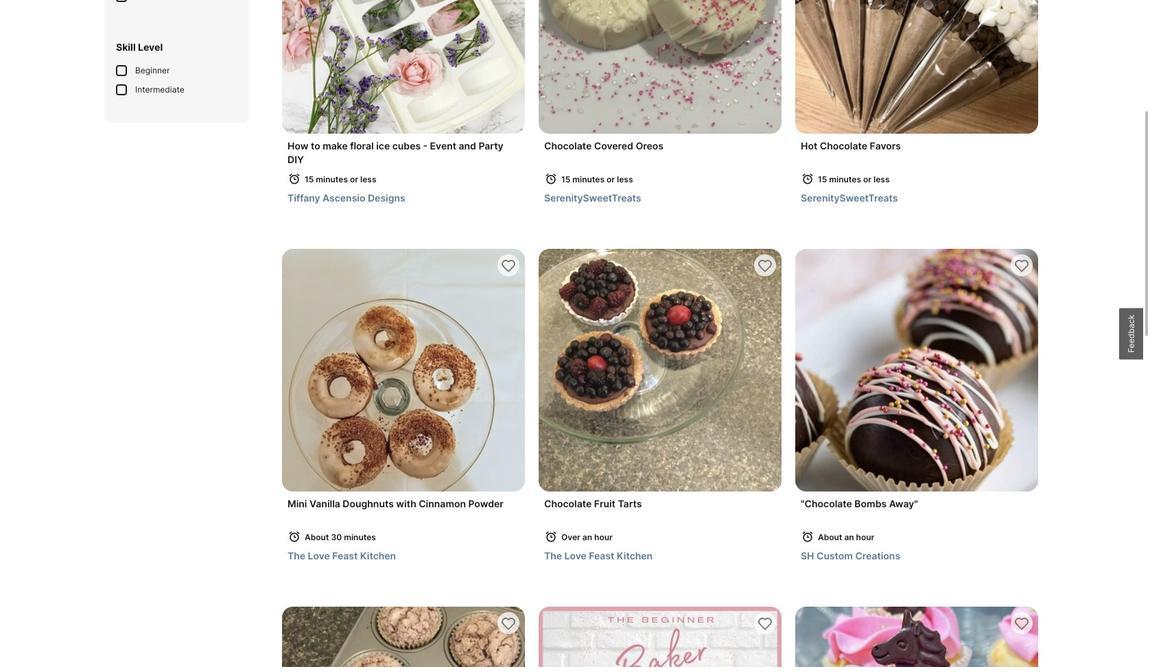 Task type: describe. For each thing, give the bounding box(es) containing it.
or for oreos
[[607, 174, 615, 185]]

chocolate covered oreos
[[544, 140, 664, 152]]

creations
[[855, 550, 900, 562]]

the love feast kitchen link for tarts
[[544, 550, 776, 563]]

how to make floral ice cubes - event and party diy
[[288, 140, 504, 165]]

15 for how
[[305, 174, 314, 185]]

kitchen for doughnuts
[[360, 550, 396, 562]]

chocolate for chocolate covered oreos
[[544, 140, 592, 152]]

alarm image for chocolate covered oreos
[[544, 172, 558, 186]]

tarts
[[618, 498, 642, 510]]

chocolate for chocolate fruit tarts
[[544, 498, 592, 510]]

over an hour
[[561, 533, 613, 543]]

the love feast kitchen for vanilla
[[288, 550, 396, 562]]

the for chocolate fruit tarts
[[544, 550, 562, 562]]

"chocolate bombs away"
[[801, 498, 918, 510]]

alarm image
[[288, 530, 301, 544]]

floral
[[350, 140, 374, 152]]

mini
[[288, 498, 307, 510]]

alarm image for how to make floral ice cubes - event and party diy
[[288, 172, 301, 186]]

how-to name is how to make floral ice cubes - event and party diy image
[[282, 0, 525, 134]]

chocolate fruit tarts
[[544, 498, 642, 510]]

intermediate
[[135, 84, 184, 95]]

how-to name is "chocolate bombs away" image
[[795, 249, 1038, 492]]

tabler image for how-to name is your beginner baker tool checklist image
[[757, 616, 773, 633]]

make
[[323, 140, 348, 152]]

tabler image for "how-to name is cucumber berry muffins" image
[[500, 616, 517, 633]]

ascensio
[[323, 192, 365, 204]]

minutes right 30
[[344, 533, 376, 543]]

serenitysweettreats for chocolate
[[801, 192, 898, 204]]

about for love
[[305, 533, 329, 543]]

serenitysweettreats link for chocolate covered oreos
[[544, 191, 776, 205]]

oreos
[[636, 140, 664, 152]]

minutes for to
[[316, 174, 348, 185]]

fruit
[[594, 498, 616, 510]]

skill
[[116, 41, 136, 53]]

event
[[430, 140, 456, 152]]

less for favors
[[874, 174, 890, 185]]

minutes for chocolate
[[829, 174, 861, 185]]

cinnamon
[[419, 498, 466, 510]]

tiffany ascensio designs
[[288, 192, 405, 204]]

15 minutes or less for to
[[305, 174, 376, 185]]

kitchen for tarts
[[617, 550, 653, 562]]

feast for vanilla
[[332, 550, 358, 562]]

feast for fruit
[[589, 550, 614, 562]]

over
[[561, 533, 580, 543]]

minutes for covered
[[573, 174, 605, 185]]

30
[[331, 533, 342, 543]]

cubes
[[392, 140, 421, 152]]

sh
[[801, 550, 814, 562]]

sh custom creations
[[801, 550, 900, 562]]

tiffany
[[288, 192, 320, 204]]

an for love
[[583, 533, 592, 543]]

how-to name is hot chocolate favors image
[[795, 0, 1038, 134]]

the love feast kitchen for fruit
[[544, 550, 653, 562]]

or for make
[[350, 174, 358, 185]]

how-to name is your beginner baker tool checklist image
[[539, 607, 782, 668]]

party
[[479, 140, 504, 152]]

chocolate right hot
[[820, 140, 868, 152]]



Task type: vqa. For each thing, say whether or not it's contained in the screenshot.
"Mini"
yes



Task type: locate. For each thing, give the bounding box(es) containing it.
about up custom on the right bottom of page
[[818, 533, 842, 543]]

mini vanilla doughnuts with cinnamon powder
[[288, 498, 504, 510]]

beginner
[[135, 65, 170, 75]]

the love feast kitchen
[[288, 550, 396, 562], [544, 550, 653, 562]]

kitchen down tarts
[[617, 550, 653, 562]]

1 horizontal spatial the love feast kitchen link
[[544, 550, 776, 563]]

feast down about 30 minutes
[[332, 550, 358, 562]]

or for favors
[[863, 174, 872, 185]]

1 serenitysweettreats link from the left
[[544, 191, 776, 205]]

hour for creations
[[856, 533, 875, 543]]

the down alarm icon in the bottom left of the page
[[288, 550, 305, 562]]

and
[[459, 140, 476, 152]]

feast
[[332, 550, 358, 562], [589, 550, 614, 562]]

minutes down chocolate covered oreos
[[573, 174, 605, 185]]

0 horizontal spatial the love feast kitchen link
[[288, 550, 520, 563]]

0 horizontal spatial 15
[[305, 174, 314, 185]]

1 horizontal spatial serenitysweettreats
[[801, 192, 898, 204]]

1 15 minutes or less from the left
[[305, 174, 376, 185]]

0 horizontal spatial the
[[288, 550, 305, 562]]

1 love from the left
[[308, 550, 330, 562]]

an right over
[[583, 533, 592, 543]]

1 serenitysweettreats from the left
[[544, 192, 641, 204]]

an up sh custom creations
[[844, 533, 854, 543]]

how-to name is cucumber berry muffins image
[[282, 607, 525, 668]]

or
[[350, 174, 358, 185], [607, 174, 615, 185], [863, 174, 872, 185]]

hour for feast
[[594, 533, 613, 543]]

1 horizontal spatial 15 minutes or less
[[561, 174, 633, 185]]

1 the love feast kitchen link from the left
[[288, 550, 520, 563]]

2 feast from the left
[[589, 550, 614, 562]]

vanilla
[[310, 498, 340, 510]]

doughnuts
[[343, 498, 394, 510]]

15
[[305, 174, 314, 185], [561, 174, 571, 185], [818, 174, 827, 185]]

about 30 minutes
[[305, 533, 376, 543]]

to
[[311, 140, 320, 152]]

how
[[288, 140, 308, 152]]

serenitysweettreats link down favors
[[801, 191, 1033, 205]]

1 horizontal spatial love
[[565, 550, 587, 562]]

2 kitchen from the left
[[617, 550, 653, 562]]

0 horizontal spatial feast
[[332, 550, 358, 562]]

love down about 30 minutes
[[308, 550, 330, 562]]

how-to name is chocolate covered oreos image
[[539, 0, 782, 134]]

1 horizontal spatial hour
[[856, 533, 875, 543]]

the love feast kitchen link for doughnuts
[[288, 550, 520, 563]]

0 horizontal spatial kitchen
[[360, 550, 396, 562]]

1 horizontal spatial the love feast kitchen
[[544, 550, 653, 562]]

tabler image for mini vanilla doughnuts with cinnamon powder
[[500, 258, 517, 275]]

2 love from the left
[[565, 550, 587, 562]]

chocolate up over
[[544, 498, 592, 510]]

hot
[[801, 140, 818, 152]]

hour up 'creations'
[[856, 533, 875, 543]]

the love feast kitchen link down tarts
[[544, 550, 776, 563]]

less down favors
[[874, 174, 890, 185]]

2 less from the left
[[617, 174, 633, 185]]

love for chocolate
[[565, 550, 587, 562]]

1 feast from the left
[[332, 550, 358, 562]]

about
[[305, 533, 329, 543], [818, 533, 842, 543]]

alarm image down diy
[[288, 172, 301, 186]]

"chocolate
[[801, 498, 852, 510]]

about for custom
[[818, 533, 842, 543]]

15 minutes or less for covered
[[561, 174, 633, 185]]

how-to name is mini vanilla doughnuts with cinnamon powder image
[[282, 249, 525, 492]]

alarm image down hot
[[801, 172, 815, 186]]

ice
[[376, 140, 390, 152]]

tabler image
[[500, 616, 517, 633], [757, 616, 773, 633]]

favors
[[870, 140, 901, 152]]

about an hour
[[818, 533, 875, 543]]

0 horizontal spatial less
[[360, 174, 376, 185]]

away"
[[889, 498, 918, 510]]

2 horizontal spatial less
[[874, 174, 890, 185]]

0 horizontal spatial the love feast kitchen
[[288, 550, 396, 562]]

skill level
[[116, 41, 163, 53]]

0 horizontal spatial serenitysweettreats
[[544, 192, 641, 204]]

1 horizontal spatial tabler image
[[757, 616, 773, 633]]

covered
[[594, 140, 633, 152]]

minutes up ascensio at the left of the page
[[316, 174, 348, 185]]

15 down chocolate covered oreos
[[561, 174, 571, 185]]

2 horizontal spatial or
[[863, 174, 872, 185]]

15 for chocolate
[[561, 174, 571, 185]]

0 horizontal spatial about
[[305, 533, 329, 543]]

the for mini vanilla doughnuts with cinnamon powder
[[288, 550, 305, 562]]

serenitysweettreats down chocolate covered oreos
[[544, 192, 641, 204]]

alarm image for chocolate fruit tarts
[[544, 530, 558, 544]]

15 minutes or less down hot chocolate favors
[[818, 174, 890, 185]]

2 or from the left
[[607, 174, 615, 185]]

0 horizontal spatial love
[[308, 550, 330, 562]]

2 an from the left
[[844, 533, 854, 543]]

with
[[396, 498, 416, 510]]

0 horizontal spatial 15 minutes or less
[[305, 174, 376, 185]]

1 horizontal spatial or
[[607, 174, 615, 185]]

3 15 from the left
[[818, 174, 827, 185]]

powder
[[468, 498, 504, 510]]

serenitysweettreats
[[544, 192, 641, 204], [801, 192, 898, 204]]

0 horizontal spatial hour
[[594, 533, 613, 543]]

love down over
[[565, 550, 587, 562]]

alarm image for hot chocolate favors
[[801, 172, 815, 186]]

the
[[288, 550, 305, 562], [544, 550, 562, 562]]

alarm image for "chocolate bombs away"
[[801, 530, 815, 544]]

hour
[[594, 533, 613, 543], [856, 533, 875, 543]]

less up designs
[[360, 174, 376, 185]]

2 about from the left
[[818, 533, 842, 543]]

15 minutes or less for chocolate
[[818, 174, 890, 185]]

less down covered
[[617, 174, 633, 185]]

alarm image up 'sh'
[[801, 530, 815, 544]]

15 up tiffany
[[305, 174, 314, 185]]

serenitysweettreats link for hot chocolate favors
[[801, 191, 1033, 205]]

2 the love feast kitchen from the left
[[544, 550, 653, 562]]

about left 30
[[305, 533, 329, 543]]

tabler image for "chocolate bombs away"
[[1014, 258, 1030, 275]]

1 or from the left
[[350, 174, 358, 185]]

2 horizontal spatial 15 minutes or less
[[818, 174, 890, 185]]

1 the love feast kitchen from the left
[[288, 550, 396, 562]]

0 horizontal spatial serenitysweettreats link
[[544, 191, 776, 205]]

1 an from the left
[[583, 533, 592, 543]]

1 horizontal spatial less
[[617, 174, 633, 185]]

2 tabler image from the left
[[757, 616, 773, 633]]

2 horizontal spatial 15
[[818, 174, 827, 185]]

an for custom
[[844, 533, 854, 543]]

how-to name is horse theme cupcake idea image
[[795, 607, 1038, 668]]

2 hour from the left
[[856, 533, 875, 543]]

15 down hot chocolate favors
[[818, 174, 827, 185]]

1 horizontal spatial feast
[[589, 550, 614, 562]]

level
[[138, 41, 163, 53]]

alarm image left over
[[544, 530, 558, 544]]

1 15 from the left
[[305, 174, 314, 185]]

1 horizontal spatial kitchen
[[617, 550, 653, 562]]

1 horizontal spatial an
[[844, 533, 854, 543]]

minutes
[[316, 174, 348, 185], [573, 174, 605, 185], [829, 174, 861, 185], [344, 533, 376, 543]]

kitchen
[[360, 550, 396, 562], [617, 550, 653, 562]]

2 15 minutes or less from the left
[[561, 174, 633, 185]]

hour right over
[[594, 533, 613, 543]]

15 minutes or less
[[305, 174, 376, 185], [561, 174, 633, 185], [818, 174, 890, 185]]

15 minutes or less up ascensio at the left of the page
[[305, 174, 376, 185]]

-
[[423, 140, 428, 152]]

2 the from the left
[[544, 550, 562, 562]]

chocolate
[[544, 140, 592, 152], [820, 140, 868, 152], [544, 498, 592, 510]]

kitchen down about 30 minutes
[[360, 550, 396, 562]]

or up tiffany ascensio designs
[[350, 174, 358, 185]]

sh custom creations link
[[801, 550, 1033, 563]]

15 minutes or less down chocolate covered oreos
[[561, 174, 633, 185]]

tiffany ascensio designs link
[[288, 191, 520, 205]]

less for oreos
[[617, 174, 633, 185]]

diy
[[288, 154, 304, 165]]

1 horizontal spatial 15
[[561, 174, 571, 185]]

1 less from the left
[[360, 174, 376, 185]]

1 tabler image from the left
[[500, 616, 517, 633]]

1 horizontal spatial serenitysweettreats link
[[801, 191, 1033, 205]]

2 serenitysweettreats link from the left
[[801, 191, 1033, 205]]

an
[[583, 533, 592, 543], [844, 533, 854, 543]]

1 hour from the left
[[594, 533, 613, 543]]

2 the love feast kitchen link from the left
[[544, 550, 776, 563]]

less for make
[[360, 174, 376, 185]]

3 less from the left
[[874, 174, 890, 185]]

0 horizontal spatial or
[[350, 174, 358, 185]]

the down over
[[544, 550, 562, 562]]

less
[[360, 174, 376, 185], [617, 174, 633, 185], [874, 174, 890, 185]]

1 kitchen from the left
[[360, 550, 396, 562]]

1 about from the left
[[305, 533, 329, 543]]

0 horizontal spatial tabler image
[[500, 616, 517, 633]]

how-to name is chocolate fruit tarts image
[[539, 249, 782, 492]]

1 the from the left
[[288, 550, 305, 562]]

serenitysweettreats link
[[544, 191, 776, 205], [801, 191, 1033, 205]]

love
[[308, 550, 330, 562], [565, 550, 587, 562]]

the love feast kitchen link
[[288, 550, 520, 563], [544, 550, 776, 563]]

minutes down hot chocolate favors
[[829, 174, 861, 185]]

feast down over an hour on the bottom
[[589, 550, 614, 562]]

alarm image down chocolate covered oreos
[[544, 172, 558, 186]]

designs
[[368, 192, 405, 204]]

1 horizontal spatial about
[[818, 533, 842, 543]]

0 horizontal spatial an
[[583, 533, 592, 543]]

the love feast kitchen down about 30 minutes
[[288, 550, 396, 562]]

bombs
[[855, 498, 887, 510]]

alarm image
[[288, 172, 301, 186], [544, 172, 558, 186], [801, 172, 815, 186], [544, 530, 558, 544], [801, 530, 815, 544]]

serenitysweettreats link down the oreos
[[544, 191, 776, 205]]

tabler image for chocolate fruit tarts
[[757, 258, 773, 275]]

the love feast kitchen down over an hour on the bottom
[[544, 550, 653, 562]]

serenitysweettreats down hot chocolate favors
[[801, 192, 898, 204]]

love for mini
[[308, 550, 330, 562]]

or down covered
[[607, 174, 615, 185]]

hot chocolate favors
[[801, 140, 901, 152]]

the love feast kitchen link down with
[[288, 550, 520, 563]]

15 for hot
[[818, 174, 827, 185]]

chocolate left covered
[[544, 140, 592, 152]]

serenitysweettreats for covered
[[544, 192, 641, 204]]

3 15 minutes or less from the left
[[818, 174, 890, 185]]

custom
[[817, 550, 853, 562]]

3 or from the left
[[863, 174, 872, 185]]

tabler image
[[500, 258, 517, 275], [757, 258, 773, 275], [1014, 258, 1030, 275], [1014, 616, 1030, 633]]

1 horizontal spatial the
[[544, 550, 562, 562]]

or down hot chocolate favors
[[863, 174, 872, 185]]

2 15 from the left
[[561, 174, 571, 185]]

2 serenitysweettreats from the left
[[801, 192, 898, 204]]



